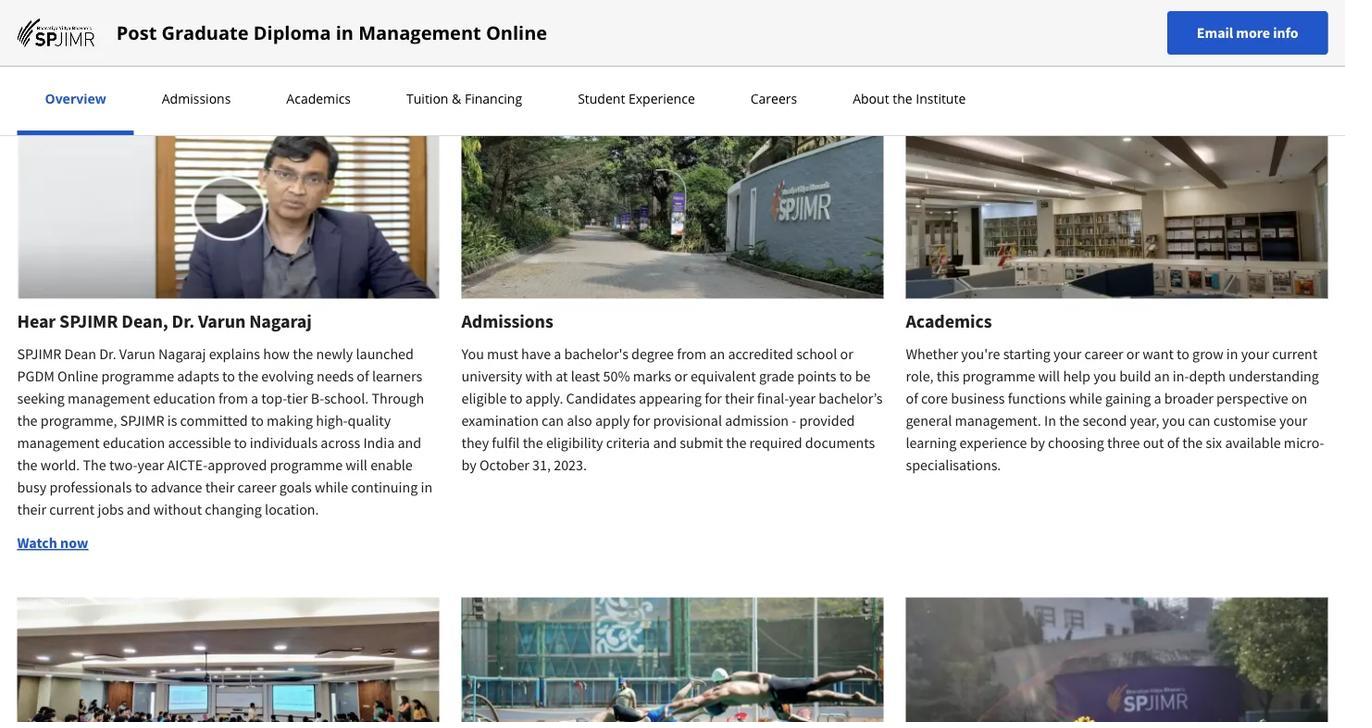 Task type: describe. For each thing, give the bounding box(es) containing it.
six
[[1206, 434, 1222, 452]]

on
[[1291, 389, 1308, 408]]

2 horizontal spatial your
[[1279, 412, 1308, 430]]

1 horizontal spatial for
[[705, 389, 722, 408]]

business
[[951, 389, 1005, 408]]

watch now
[[17, 534, 88, 552]]

overview
[[45, 90, 106, 107]]

they
[[462, 434, 489, 452]]

customise
[[1213, 412, 1276, 430]]

functions
[[1008, 389, 1066, 408]]

careers
[[751, 90, 797, 107]]

watch now link
[[17, 534, 88, 552]]

management
[[358, 20, 481, 45]]

about for about the institute
[[853, 90, 889, 107]]

50%
[[603, 367, 630, 386]]

goals
[[279, 478, 312, 497]]

criteria
[[606, 434, 650, 452]]

to down two-
[[135, 478, 148, 497]]

approved
[[208, 456, 267, 474]]

now
[[60, 534, 88, 552]]

school
[[796, 345, 837, 363]]

eligible
[[462, 389, 507, 408]]

provisional
[[653, 412, 722, 430]]

2023.
[[554, 456, 587, 474]]

provided
[[799, 412, 855, 430]]

1 horizontal spatial and
[[398, 434, 421, 452]]

dean,
[[122, 309, 168, 332]]

equivalent
[[691, 367, 756, 386]]

1 horizontal spatial online
[[486, 20, 547, 45]]

admission
[[725, 412, 789, 430]]

october
[[480, 456, 529, 474]]

student
[[578, 90, 625, 107]]

1 horizontal spatial their
[[205, 478, 234, 497]]

a inside 'spjimr dean dr. varun nagaraj explains how the newly launched pgdm online programme adapts to the evolving needs of learners seeking management education from a top-tier b-school. through the programme, spjimr is committed to making high-quality management education accessible to individuals across india and the world. the two-year aicte-approved programme will enable busy professionals to advance their career goals while continuing in their current jobs and without changing location.'
[[251, 389, 258, 408]]

two-
[[109, 456, 138, 474]]

1 vertical spatial for
[[633, 412, 650, 430]]

grade
[[759, 367, 794, 386]]

to inside whether you're starting your career or want to grow in your current role, this programme will help you build an in-depth understanding of core business functions while gaining a broader perspective on general management. in the second year, you can customise your learning experience by choosing three out of the six available micro- specialisations.
[[1177, 345, 1190, 363]]

a inside you must have a bachelor's degree from an accredited school or university with at least 50% marks or equivalent grade points to be eligible to apply. candidates appearing for their final-year bachelor's examination can also apply for provisional admission - provided they fulfil the eligibility criteria and submit the required documents by october 31, 2023.
[[554, 345, 561, 363]]

1 vertical spatial academics
[[906, 309, 992, 332]]

explains
[[209, 345, 260, 363]]

1 horizontal spatial admissions
[[462, 309, 553, 332]]

2 vertical spatial their
[[17, 500, 46, 519]]

from inside 'spjimr dean dr. varun nagaraj explains how the newly launched pgdm online programme adapts to the evolving needs of learners seeking management education from a top-tier b-school. through the programme, spjimr is committed to making high-quality management education accessible to individuals across india and the world. the two-year aicte-approved programme will enable busy professionals to advance their career goals while continuing in their current jobs and without changing location.'
[[218, 389, 248, 408]]

overview link
[[39, 90, 112, 107]]

accessible
[[168, 434, 231, 452]]

1 horizontal spatial nagaraj
[[249, 309, 312, 332]]

s.p. jain institute of management and research image
[[17, 18, 94, 48]]

31,
[[532, 456, 551, 474]]

1 horizontal spatial of
[[906, 389, 918, 408]]

needs
[[317, 367, 354, 386]]

the right 'in'
[[1059, 412, 1080, 430]]

core
[[921, 389, 948, 408]]

perspective
[[1217, 389, 1288, 408]]

dr. inside 'spjimr dean dr. varun nagaraj explains how the newly launched pgdm online programme adapts to the evolving needs of learners seeking management education from a top-tier b-school. through the programme, spjimr is committed to making high-quality management education accessible to individuals across india and the world. the two-year aicte-approved programme will enable busy professionals to advance their career goals while continuing in their current jobs and without changing location.'
[[99, 345, 116, 363]]

to down top-
[[251, 412, 264, 430]]

tuition & financing link
[[401, 90, 528, 107]]

management.
[[955, 412, 1041, 430]]

to left be
[[839, 367, 852, 386]]

without
[[153, 500, 202, 519]]

location.
[[265, 500, 319, 519]]

with
[[525, 367, 553, 386]]

in inside 'spjimr dean dr. varun nagaraj explains how the newly launched pgdm online programme adapts to the evolving needs of learners seeking management education from a top-tier b-school. through the programme, spjimr is committed to making high-quality management education accessible to individuals across india and the world. the two-year aicte-approved programme will enable busy professionals to advance their career goals while continuing in their current jobs and without changing location.'
[[421, 478, 432, 497]]

career inside 'spjimr dean dr. varun nagaraj explains how the newly launched pgdm online programme adapts to the evolving needs of learners seeking management education from a top-tier b-school. through the programme, spjimr is committed to making high-quality management education accessible to individuals across india and the world. the two-year aicte-approved programme will enable busy professionals to advance their career goals while continuing in their current jobs and without changing location.'
[[237, 478, 276, 497]]

jobs
[[98, 500, 124, 519]]

submit
[[680, 434, 723, 452]]

final-
[[757, 389, 789, 408]]

have
[[521, 345, 551, 363]]

0 horizontal spatial and
[[127, 500, 150, 519]]

graduate
[[162, 20, 249, 45]]

the left institute
[[893, 90, 912, 107]]

bachelor's
[[564, 345, 629, 363]]

their inside you must have a bachelor's degree from an accredited school or university with at least 50% marks or equivalent grade points to be eligible to apply. candidates appearing for their final-year bachelor's examination can also apply for provisional admission - provided they fulfil the eligibility criteria and submit the required documents by october 31, 2023.
[[725, 389, 754, 408]]

1 vertical spatial management
[[17, 434, 100, 452]]

points
[[797, 367, 836, 386]]

0 vertical spatial academics
[[286, 90, 351, 107]]

adapts
[[177, 367, 219, 386]]

through
[[372, 389, 424, 408]]

the down admission
[[726, 434, 747, 452]]

1 vertical spatial education
[[103, 434, 165, 452]]

depth
[[1189, 367, 1226, 386]]

enable
[[370, 456, 413, 474]]

also
[[567, 412, 592, 430]]

about for about the programme
[[528, 5, 607, 45]]

0 horizontal spatial in
[[336, 20, 354, 45]]

choosing
[[1048, 434, 1104, 452]]

-
[[792, 412, 796, 430]]

an inside you must have a bachelor's degree from an accredited school or university with at least 50% marks or equivalent grade points to be eligible to apply. candidates appearing for their final-year bachelor's examination can also apply for provisional admission - provided they fulfil the eligibility criteria and submit the required documents by october 31, 2023.
[[710, 345, 725, 363]]

about the programme
[[528, 5, 817, 45]]

world.
[[40, 456, 80, 474]]

least
[[571, 367, 600, 386]]

current inside 'spjimr dean dr. varun nagaraj explains how the newly launched pgdm online programme adapts to the evolving needs of learners seeking management education from a top-tier b-school. through the programme, spjimr is committed to making high-quality management education accessible to individuals across india and the world. the two-year aicte-approved programme will enable busy professionals to advance their career goals while continuing in their current jobs and without changing location.'
[[49, 500, 95, 519]]

individuals
[[250, 434, 318, 452]]

degree
[[631, 345, 674, 363]]

from inside you must have a bachelor's degree from an accredited school or university with at least 50% marks or equivalent grade points to be eligible to apply. candidates appearing for their final-year bachelor's examination can also apply for provisional admission - provided they fulfil the eligibility criteria and submit the required documents by october 31, 2023.
[[677, 345, 707, 363]]

2 vertical spatial of
[[1167, 434, 1179, 452]]

evolving
[[261, 367, 314, 386]]

making
[[267, 412, 313, 430]]

post
[[116, 20, 157, 45]]

academics link
[[281, 90, 356, 107]]

available
[[1225, 434, 1281, 452]]

whether you're starting your career or want to grow in your current role, this programme will help you build an in-depth understanding of core business functions while gaining a broader perspective on general management. in the second year, you can customise your learning experience by choosing three out of the six available micro- specialisations.
[[906, 345, 1324, 474]]

india
[[363, 434, 395, 452]]

1 horizontal spatial varun
[[198, 309, 246, 332]]

2 vertical spatial spjimr
[[120, 412, 164, 430]]

year inside you must have a bachelor's degree from an accredited school or university with at least 50% marks or equivalent grade points to be eligible to apply. candidates appearing for their final-year bachelor's examination can also apply for provisional admission - provided they fulfil the eligibility criteria and submit the required documents by october 31, 2023.
[[789, 389, 816, 408]]

marks
[[633, 367, 671, 386]]

the right the how
[[293, 345, 313, 363]]

1 horizontal spatial dr.
[[172, 309, 195, 332]]

eligibility
[[546, 434, 603, 452]]

or inside whether you're starting your career or want to grow in your current role, this programme will help you build an in-depth understanding of core business functions while gaining a broader perspective on general management. in the second year, you can customise your learning experience by choosing three out of the six available micro- specialisations.
[[1127, 345, 1140, 363]]

documents
[[805, 434, 875, 452]]

busy
[[17, 478, 47, 497]]

must
[[487, 345, 518, 363]]

1 horizontal spatial your
[[1241, 345, 1269, 363]]

understanding
[[1229, 367, 1319, 386]]

high-
[[316, 412, 348, 430]]

broader
[[1164, 389, 1214, 408]]

careers link
[[745, 90, 803, 107]]

year inside 'spjimr dean dr. varun nagaraj explains how the newly launched pgdm online programme adapts to the evolving needs of learners seeking management education from a top-tier b-school. through the programme, spjimr is committed to making high-quality management education accessible to individuals across india and the world. the two-year aicte-approved programme will enable busy professionals to advance their career goals while continuing in their current jobs and without changing location.'
[[138, 456, 164, 474]]

to down explains
[[222, 367, 235, 386]]



Task type: vqa. For each thing, say whether or not it's contained in the screenshot.
Nagaraj to the right
yes



Task type: locate. For each thing, give the bounding box(es) containing it.
0 horizontal spatial career
[[237, 478, 276, 497]]

1 vertical spatial online
[[57, 367, 98, 386]]

0 horizontal spatial about
[[528, 5, 607, 45]]

university
[[462, 367, 522, 386]]

dr. right the dean
[[99, 345, 116, 363]]

education
[[153, 389, 215, 408], [103, 434, 165, 452]]

0 horizontal spatial year
[[138, 456, 164, 474]]

micro-
[[1284, 434, 1324, 452]]

or up the build
[[1127, 345, 1140, 363]]

academics up whether
[[906, 309, 992, 332]]

a left top-
[[251, 389, 258, 408]]

school.
[[324, 389, 369, 408]]

management up world.
[[17, 434, 100, 452]]

1 horizontal spatial current
[[1272, 345, 1318, 363]]

or right school
[[840, 345, 853, 363]]

1 horizontal spatial about
[[853, 90, 889, 107]]

1 horizontal spatial by
[[1030, 434, 1045, 452]]

their up changing
[[205, 478, 234, 497]]

1 vertical spatial by
[[462, 456, 477, 474]]

nagaraj up adapts at the bottom left
[[158, 345, 206, 363]]

0 horizontal spatial will
[[346, 456, 367, 474]]

2 horizontal spatial a
[[1154, 389, 1161, 408]]

admissions link
[[156, 90, 236, 107]]

0 horizontal spatial online
[[57, 367, 98, 386]]

2 horizontal spatial of
[[1167, 434, 1179, 452]]

tier
[[287, 389, 308, 408]]

about up student
[[528, 5, 607, 45]]

0 horizontal spatial for
[[633, 412, 650, 430]]

candidates
[[566, 389, 636, 408]]

in inside whether you're starting your career or want to grow in your current role, this programme will help you build an in-depth understanding of core business functions while gaining a broader perspective on general management. in the second year, you can customise your learning experience by choosing three out of the six available micro- specialisations.
[[1227, 345, 1238, 363]]

to up examination
[[510, 389, 522, 408]]

2 can from the left
[[1188, 412, 1210, 430]]

diploma
[[253, 20, 331, 45]]

nagaraj inside 'spjimr dean dr. varun nagaraj explains how the newly launched pgdm online programme adapts to the evolving needs of learners seeking management education from a top-tier b-school. through the programme, spjimr is committed to making high-quality management education accessible to individuals across india and the world. the two-year aicte-approved programme will enable busy professionals to advance their career goals while continuing in their current jobs and without changing location.'
[[158, 345, 206, 363]]

spjimr up pgdm
[[17, 345, 61, 363]]

can inside you must have a bachelor's degree from an accredited school or university with at least 50% marks or equivalent grade points to be eligible to apply. candidates appearing for their final-year bachelor's examination can also apply for provisional admission - provided they fulfil the eligibility criteria and submit the required documents by october 31, 2023.
[[542, 412, 564, 430]]

from up equivalent
[[677, 345, 707, 363]]

year up advance
[[138, 456, 164, 474]]

0 horizontal spatial while
[[315, 478, 348, 497]]

0 vertical spatial for
[[705, 389, 722, 408]]

spjimr
[[59, 309, 118, 332], [17, 345, 61, 363], [120, 412, 164, 430]]

1 vertical spatial varun
[[119, 345, 155, 363]]

post graduate diploma in management online
[[116, 20, 547, 45]]

email more info
[[1197, 24, 1298, 42]]

from up committed
[[218, 389, 248, 408]]

can
[[542, 412, 564, 430], [1188, 412, 1210, 430]]

a up year,
[[1154, 389, 1161, 408]]

1 horizontal spatial year
[[789, 389, 816, 408]]

0 horizontal spatial a
[[251, 389, 258, 408]]

1 horizontal spatial in
[[421, 478, 432, 497]]

apply.
[[525, 389, 563, 408]]

a right have
[[554, 345, 561, 363]]

0 vertical spatial from
[[677, 345, 707, 363]]

you must have a bachelor's degree from an accredited school or university with at least 50% marks or equivalent grade points to be eligible to apply. candidates appearing for their final-year bachelor's examination can also apply for provisional admission - provided they fulfil the eligibility criteria and submit the required documents by october 31, 2023.
[[462, 345, 883, 474]]

the up busy
[[17, 456, 38, 474]]

by inside you must have a bachelor's degree from an accredited school or university with at least 50% marks or equivalent grade points to be eligible to apply. candidates appearing for their final-year bachelor's examination can also apply for provisional admission - provided they fulfil the eligibility criteria and submit the required documents by october 31, 2023.
[[462, 456, 477, 474]]

of right out
[[1167, 434, 1179, 452]]

learners
[[372, 367, 422, 386]]

0 vertical spatial spjimr
[[59, 309, 118, 332]]

2 horizontal spatial and
[[653, 434, 677, 452]]

the left six
[[1182, 434, 1203, 452]]

0 horizontal spatial can
[[542, 412, 564, 430]]

to
[[1177, 345, 1190, 363], [222, 367, 235, 386], [839, 367, 852, 386], [510, 389, 522, 408], [251, 412, 264, 430], [234, 434, 247, 452], [135, 478, 148, 497]]

admissions down the graduate
[[162, 90, 231, 107]]

programme inside whether you're starting your career or want to grow in your current role, this programme will help you build an in-depth understanding of core business functions while gaining a broader perspective on general management. in the second year, you can customise your learning experience by choosing three out of the six available micro- specialisations.
[[963, 367, 1035, 386]]

0 horizontal spatial academics
[[286, 90, 351, 107]]

their down busy
[[17, 500, 46, 519]]

1 vertical spatial nagaraj
[[158, 345, 206, 363]]

from
[[677, 345, 707, 363], [218, 389, 248, 408]]

0 vertical spatial year
[[789, 389, 816, 408]]

launched
[[356, 345, 414, 363]]

or
[[840, 345, 853, 363], [1127, 345, 1140, 363], [674, 367, 688, 386]]

varun down dean,
[[119, 345, 155, 363]]

0 horizontal spatial an
[[710, 345, 725, 363]]

while inside whether you're starting your career or want to grow in your current role, this programme will help you build an in-depth understanding of core business functions while gaining a broader perspective on general management. in the second year, you can customise your learning experience by choosing three out of the six available micro- specialisations.
[[1069, 389, 1102, 408]]

1 horizontal spatial career
[[1085, 345, 1124, 363]]

0 vertical spatial education
[[153, 389, 215, 408]]

0 vertical spatial dr.
[[172, 309, 195, 332]]

2 horizontal spatial their
[[725, 389, 754, 408]]

will inside whether you're starting your career or want to grow in your current role, this programme will help you build an in-depth understanding of core business functions while gaining a broader perspective on general management. in the second year, you can customise your learning experience by choosing three out of the six available micro- specialisations.
[[1038, 367, 1060, 386]]

1 vertical spatial an
[[1154, 367, 1170, 386]]

1 horizontal spatial a
[[554, 345, 561, 363]]

accredited
[[728, 345, 793, 363]]

continuing
[[351, 478, 418, 497]]

by down 'in'
[[1030, 434, 1045, 452]]

and right jobs
[[127, 500, 150, 519]]

your down on
[[1279, 412, 1308, 430]]

education up two-
[[103, 434, 165, 452]]

you
[[1094, 367, 1117, 386], [1162, 412, 1185, 430]]

1 horizontal spatial academics
[[906, 309, 992, 332]]

online up financing
[[486, 20, 547, 45]]

watch
[[17, 534, 57, 552]]

build
[[1119, 367, 1151, 386]]

to up approved at bottom left
[[234, 434, 247, 452]]

experience
[[629, 90, 695, 107]]

1 vertical spatial from
[[218, 389, 248, 408]]

financing
[[465, 90, 522, 107]]

1 vertical spatial while
[[315, 478, 348, 497]]

programme up careers link in the right of the page
[[663, 5, 817, 45]]

1 vertical spatial career
[[237, 478, 276, 497]]

0 horizontal spatial current
[[49, 500, 95, 519]]

at
[[556, 367, 568, 386]]

an
[[710, 345, 725, 363], [1154, 367, 1170, 386]]

top-
[[261, 389, 287, 408]]

committed
[[180, 412, 248, 430]]

email more info button
[[1167, 11, 1328, 55]]

0 vertical spatial their
[[725, 389, 754, 408]]

spjimr left is
[[120, 412, 164, 430]]

the down explains
[[238, 367, 258, 386]]

career down approved at bottom left
[[237, 478, 276, 497]]

bachelor's
[[819, 389, 883, 408]]

experience
[[960, 434, 1027, 452]]

you right help
[[1094, 367, 1117, 386]]

advance
[[151, 478, 202, 497]]

dr. right dean,
[[172, 309, 195, 332]]

0 horizontal spatial dr.
[[99, 345, 116, 363]]

varun inside 'spjimr dean dr. varun nagaraj explains how the newly launched pgdm online programme adapts to the evolving needs of learners seeking management education from a top-tier b-school. through the programme, spjimr is committed to making high-quality management education accessible to individuals across india and the world. the two-year aicte-approved programme will enable busy professionals to advance their career goals while continuing in their current jobs and without changing location.'
[[119, 345, 155, 363]]

1 vertical spatial spjimr
[[17, 345, 61, 363]]

2 vertical spatial in
[[421, 478, 432, 497]]

b-
[[311, 389, 324, 408]]

career
[[1085, 345, 1124, 363], [237, 478, 276, 497]]

0 vertical spatial online
[[486, 20, 547, 45]]

newly
[[316, 345, 353, 363]]

more
[[1236, 24, 1270, 42]]

will up functions
[[1038, 367, 1060, 386]]

1 horizontal spatial will
[[1038, 367, 1060, 386]]

management up the programme,
[[68, 389, 150, 408]]

is
[[167, 412, 177, 430]]

grow
[[1192, 345, 1224, 363]]

while down help
[[1069, 389, 1102, 408]]

and
[[398, 434, 421, 452], [653, 434, 677, 452], [127, 500, 150, 519]]

hear
[[17, 309, 56, 332]]

starting
[[1003, 345, 1051, 363]]

while right goals
[[315, 478, 348, 497]]

in right 'grow' on the right
[[1227, 345, 1238, 363]]

0 horizontal spatial varun
[[119, 345, 155, 363]]

1 vertical spatial current
[[49, 500, 95, 519]]

online inside 'spjimr dean dr. varun nagaraj explains how the newly launched pgdm online programme adapts to the evolving needs of learners seeking management education from a top-tier b-school. through the programme, spjimr is committed to making high-quality management education accessible to individuals across india and the world. the two-year aicte-approved programme will enable busy professionals to advance their career goals while continuing in their current jobs and without changing location.'
[[57, 367, 98, 386]]

hear spjimr dean, dr. varun nagaraj
[[17, 309, 312, 332]]

1 horizontal spatial can
[[1188, 412, 1210, 430]]

and up enable in the bottom of the page
[[398, 434, 421, 452]]

an inside whether you're starting your career or want to grow in your current role, this programme will help you build an in-depth understanding of core business functions while gaining a broader perspective on general management. in the second year, you can customise your learning experience by choosing three out of the six available micro- specialisations.
[[1154, 367, 1170, 386]]

0 horizontal spatial from
[[218, 389, 248, 408]]

changing
[[205, 500, 262, 519]]

the down seeking
[[17, 412, 38, 430]]

&
[[452, 90, 461, 107]]

0 vertical spatial varun
[[198, 309, 246, 332]]

apply
[[595, 412, 630, 430]]

the up 31,
[[523, 434, 543, 452]]

specialisations.
[[906, 456, 1001, 474]]

academics down post graduate diploma in management online
[[286, 90, 351, 107]]

general
[[906, 412, 952, 430]]

about left institute
[[853, 90, 889, 107]]

will inside 'spjimr dean dr. varun nagaraj explains how the newly launched pgdm online programme adapts to the evolving needs of learners seeking management education from a top-tier b-school. through the programme, spjimr is committed to making high-quality management education accessible to individuals across india and the world. the two-year aicte-approved programme will enable busy professionals to advance their career goals while continuing in their current jobs and without changing location.'
[[346, 456, 367, 474]]

current up understanding
[[1272, 345, 1318, 363]]

pgdm
[[17, 367, 55, 386]]

want
[[1143, 345, 1174, 363]]

0 vertical spatial current
[[1272, 345, 1318, 363]]

whether
[[906, 345, 958, 363]]

for up criteria
[[633, 412, 650, 430]]

by inside whether you're starting your career or want to grow in your current role, this programme will help you build an in-depth understanding of core business functions while gaining a broader perspective on general management. in the second year, you can customise your learning experience by choosing three out of the six available micro- specialisations.
[[1030, 434, 1045, 452]]

0 horizontal spatial your
[[1054, 345, 1082, 363]]

about the institute link
[[847, 90, 971, 107]]

and inside you must have a bachelor's degree from an accredited school or university with at least 50% marks or equivalent grade points to be eligible to apply. candidates appearing for their final-year bachelor's examination can also apply for provisional admission - provided they fulfil the eligibility criteria and submit the required documents by october 31, 2023.
[[653, 434, 677, 452]]

in right continuing
[[421, 478, 432, 497]]

of up school.
[[357, 367, 369, 386]]

a inside whether you're starting your career or want to grow in your current role, this programme will help you build an in-depth understanding of core business functions while gaining a broader perspective on general management. in the second year, you can customise your learning experience by choosing three out of the six available micro- specialisations.
[[1154, 389, 1161, 408]]

you down broader at the bottom of page
[[1162, 412, 1185, 430]]

can down broader at the bottom of page
[[1188, 412, 1210, 430]]

and down "provisional"
[[653, 434, 677, 452]]

required
[[750, 434, 802, 452]]

the
[[613, 5, 657, 45], [893, 90, 912, 107], [293, 345, 313, 363], [238, 367, 258, 386], [17, 412, 38, 430], [1059, 412, 1080, 430], [523, 434, 543, 452], [726, 434, 747, 452], [1182, 434, 1203, 452], [17, 456, 38, 474]]

fulfil
[[492, 434, 520, 452]]

0 horizontal spatial of
[[357, 367, 369, 386]]

year
[[789, 389, 816, 408], [138, 456, 164, 474]]

admissions up must
[[462, 309, 553, 332]]

your up help
[[1054, 345, 1082, 363]]

1 can from the left
[[542, 412, 564, 430]]

0 vertical spatial while
[[1069, 389, 1102, 408]]

career inside whether you're starting your career or want to grow in your current role, this programme will help you build an in-depth understanding of core business functions while gaining a broader perspective on general management. in the second year, you can customise your learning experience by choosing three out of the six available micro- specialisations.
[[1085, 345, 1124, 363]]

0 horizontal spatial nagaraj
[[158, 345, 206, 363]]

1 horizontal spatial from
[[677, 345, 707, 363]]

year up -
[[789, 389, 816, 408]]

to up in-
[[1177, 345, 1190, 363]]

education up is
[[153, 389, 215, 408]]

0 vertical spatial nagaraj
[[249, 309, 312, 332]]

0 vertical spatial about
[[528, 5, 607, 45]]

quality
[[348, 412, 391, 430]]

varun
[[198, 309, 246, 332], [119, 345, 155, 363]]

0 horizontal spatial by
[[462, 456, 477, 474]]

career up help
[[1085, 345, 1124, 363]]

can down apply.
[[542, 412, 564, 430]]

programme
[[663, 5, 817, 45], [101, 367, 174, 386], [963, 367, 1035, 386], [270, 456, 343, 474]]

an up equivalent
[[710, 345, 725, 363]]

of inside 'spjimr dean dr. varun nagaraj explains how the newly launched pgdm online programme adapts to the evolving needs of learners seeking management education from a top-tier b-school. through the programme, spjimr is committed to making high-quality management education accessible to individuals across india and the world. the two-year aicte-approved programme will enable busy professionals to advance their career goals while continuing in their current jobs and without changing location.'
[[357, 367, 369, 386]]

programme down dean,
[[101, 367, 174, 386]]

1 horizontal spatial while
[[1069, 389, 1102, 408]]

email
[[1197, 24, 1233, 42]]

0 horizontal spatial or
[[674, 367, 688, 386]]

0 horizontal spatial admissions
[[162, 90, 231, 107]]

learning
[[906, 434, 957, 452]]

0 horizontal spatial their
[[17, 500, 46, 519]]

0 vertical spatial an
[[710, 345, 725, 363]]

the up student experience link
[[613, 5, 657, 45]]

1 vertical spatial in
[[1227, 345, 1238, 363]]

you're
[[961, 345, 1000, 363]]

0 vertical spatial you
[[1094, 367, 1117, 386]]

your up understanding
[[1241, 345, 1269, 363]]

their down equivalent
[[725, 389, 754, 408]]

1 horizontal spatial you
[[1162, 412, 1185, 430]]

0 vertical spatial admissions
[[162, 90, 231, 107]]

the
[[83, 456, 106, 474]]

0 horizontal spatial you
[[1094, 367, 1117, 386]]

or up 'appearing'
[[674, 367, 688, 386]]

for down equivalent
[[705, 389, 722, 408]]

current down professionals
[[49, 500, 95, 519]]

can inside whether you're starting your career or want to grow in your current role, this programme will help you build an in-depth understanding of core business functions while gaining a broader perspective on general management. in the second year, you can customise your learning experience by choosing three out of the six available micro- specialisations.
[[1188, 412, 1210, 430]]

programme down you're
[[963, 367, 1035, 386]]

0 vertical spatial by
[[1030, 434, 1045, 452]]

management
[[68, 389, 150, 408], [17, 434, 100, 452]]

0 vertical spatial in
[[336, 20, 354, 45]]

1 vertical spatial admissions
[[462, 309, 553, 332]]

three
[[1107, 434, 1140, 452]]

1 horizontal spatial an
[[1154, 367, 1170, 386]]

2 horizontal spatial or
[[1127, 345, 1140, 363]]

1 vertical spatial you
[[1162, 412, 1185, 430]]

1 vertical spatial about
[[853, 90, 889, 107]]

0 vertical spatial of
[[357, 367, 369, 386]]

nagaraj up the how
[[249, 309, 312, 332]]

in right diploma
[[336, 20, 354, 45]]

programme up goals
[[270, 456, 343, 474]]

1 horizontal spatial or
[[840, 345, 853, 363]]

while inside 'spjimr dean dr. varun nagaraj explains how the newly launched pgdm online programme adapts to the evolving needs of learners seeking management education from a top-tier b-school. through the programme, spjimr is committed to making high-quality management education accessible to individuals across india and the world. the two-year aicte-approved programme will enable busy professionals to advance their career goals while continuing in their current jobs and without changing location.'
[[315, 478, 348, 497]]

spjimr up the dean
[[59, 309, 118, 332]]

current inside whether you're starting your career or want to grow in your current role, this programme will help you build an in-depth understanding of core business functions while gaining a broader perspective on general management. in the second year, you can customise your learning experience by choosing three out of the six available micro- specialisations.
[[1272, 345, 1318, 363]]

0 vertical spatial management
[[68, 389, 150, 408]]

spjimr dean dr. varun nagaraj explains how the newly launched pgdm online programme adapts to the evolving needs of learners seeking management education from a top-tier b-school. through the programme, spjimr is committed to making high-quality management education accessible to individuals across india and the world. the two-year aicte-approved programme will enable busy professionals to advance their career goals while continuing in their current jobs and without changing location.
[[17, 345, 432, 519]]

by down they
[[462, 456, 477, 474]]

online down the dean
[[57, 367, 98, 386]]

aicte-
[[167, 456, 208, 474]]

1 vertical spatial dr.
[[99, 345, 116, 363]]

of left core
[[906, 389, 918, 408]]

varun up explains
[[198, 309, 246, 332]]

out
[[1143, 434, 1164, 452]]

an left in-
[[1154, 367, 1170, 386]]

will down 'across'
[[346, 456, 367, 474]]

1 vertical spatial their
[[205, 478, 234, 497]]

second
[[1083, 412, 1127, 430]]



